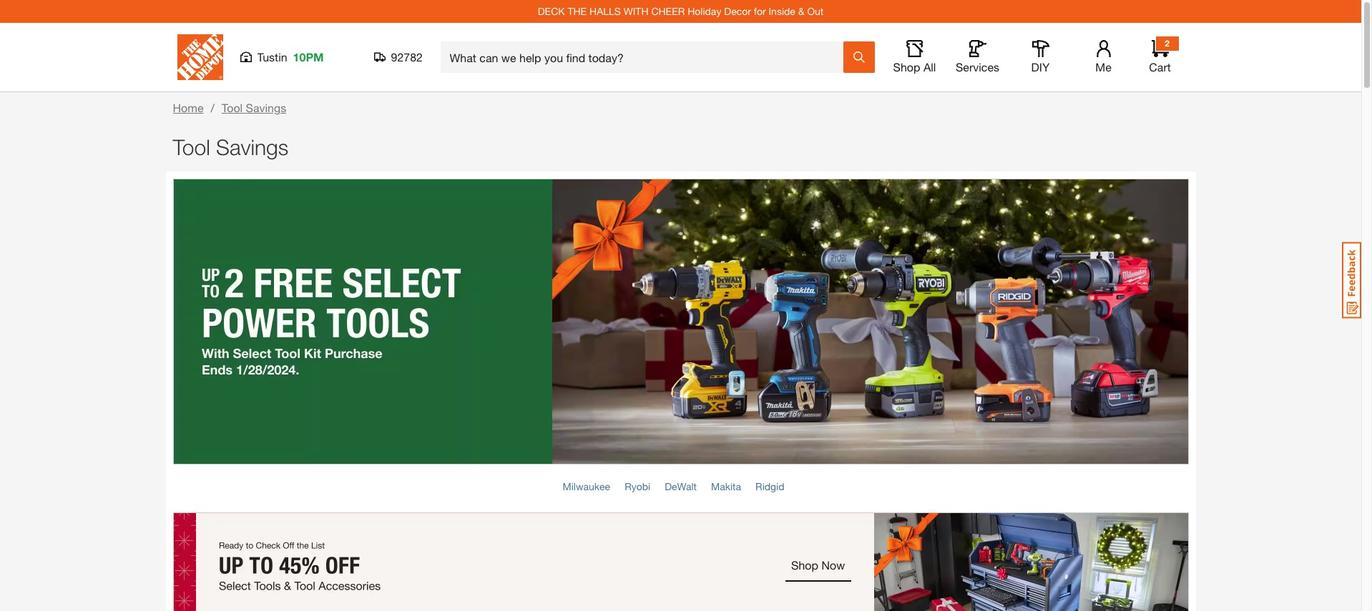 Task type: locate. For each thing, give the bounding box(es) containing it.
feedback link image
[[1342, 242, 1362, 319]]

diy
[[1031, 60, 1050, 74]]

makita link
[[711, 481, 741, 493]]

0 vertical spatial tool
[[222, 101, 243, 114]]

tool
[[222, 101, 243, 114], [173, 135, 210, 160]]

tool down home link
[[173, 135, 210, 160]]

up to 2 free select power tools with select tool kit purchase. ends 1/28/2024. image
[[173, 179, 1189, 465]]

92782
[[391, 50, 423, 64]]

deck the halls with cheer holiday decor for inside & out link
[[538, 5, 824, 17]]

ryobi
[[625, 481, 651, 493]]

ridgid link
[[756, 481, 785, 493]]

1 vertical spatial tool savings
[[173, 135, 289, 160]]

tool savings down 'tustin'
[[222, 101, 286, 114]]

savings down tool savings link
[[216, 135, 289, 160]]

tustin
[[257, 50, 287, 64]]

deck the halls with cheer holiday decor for inside & out
[[538, 5, 824, 17]]

savings down 'tustin'
[[246, 101, 286, 114]]

tool savings down tool savings link
[[173, 135, 289, 160]]

with
[[624, 5, 649, 17]]

home
[[173, 101, 204, 114]]

makita
[[711, 481, 741, 493]]

2
[[1165, 38, 1170, 49]]

shop all button
[[892, 40, 938, 74]]

tool savings
[[222, 101, 286, 114], [173, 135, 289, 160]]

1 vertical spatial tool
[[173, 135, 210, 160]]

tustin 10pm
[[257, 50, 324, 64]]

savings
[[246, 101, 286, 114], [216, 135, 289, 160]]

0 vertical spatial tool savings
[[222, 101, 286, 114]]

tool right home
[[222, 101, 243, 114]]

cart 2
[[1149, 38, 1171, 74]]

What can we help you find today? search field
[[450, 42, 843, 72]]

0 horizontal spatial tool
[[173, 135, 210, 160]]

ridgid
[[756, 481, 785, 493]]

out
[[807, 5, 824, 17]]



Task type: describe. For each thing, give the bounding box(es) containing it.
1 vertical spatial savings
[[216, 135, 289, 160]]

all
[[924, 60, 936, 74]]

shop
[[893, 60, 921, 74]]

milwaukee link
[[563, 481, 610, 493]]

cart
[[1149, 60, 1171, 74]]

cheer
[[651, 5, 685, 17]]

halls
[[590, 5, 621, 17]]

decor
[[724, 5, 751, 17]]

diy button
[[1018, 40, 1064, 74]]

92782 button
[[374, 50, 423, 64]]

services
[[956, 60, 1000, 74]]

dewalt
[[665, 481, 697, 493]]

ryobi link
[[625, 481, 651, 493]]

ready to check off the list. up to 45% off select tools & tool accessories. shop now image
[[173, 513, 1189, 612]]

inside
[[769, 5, 796, 17]]

me
[[1096, 60, 1112, 74]]

&
[[798, 5, 805, 17]]

me button
[[1081, 40, 1127, 74]]

for
[[754, 5, 766, 17]]

milwaukee
[[563, 481, 610, 493]]

home link
[[173, 101, 204, 114]]

10pm
[[293, 50, 324, 64]]

the home depot logo image
[[177, 34, 223, 80]]

shop all
[[893, 60, 936, 74]]

dewalt link
[[665, 481, 697, 493]]

holiday
[[688, 5, 722, 17]]

0 vertical spatial savings
[[246, 101, 286, 114]]

services button
[[955, 40, 1001, 74]]

the
[[568, 5, 587, 17]]

1 horizontal spatial tool
[[222, 101, 243, 114]]

tool savings link
[[222, 101, 286, 114]]

deck
[[538, 5, 565, 17]]



Task type: vqa. For each thing, say whether or not it's contained in the screenshot.
What can we help you find today? search box
yes



